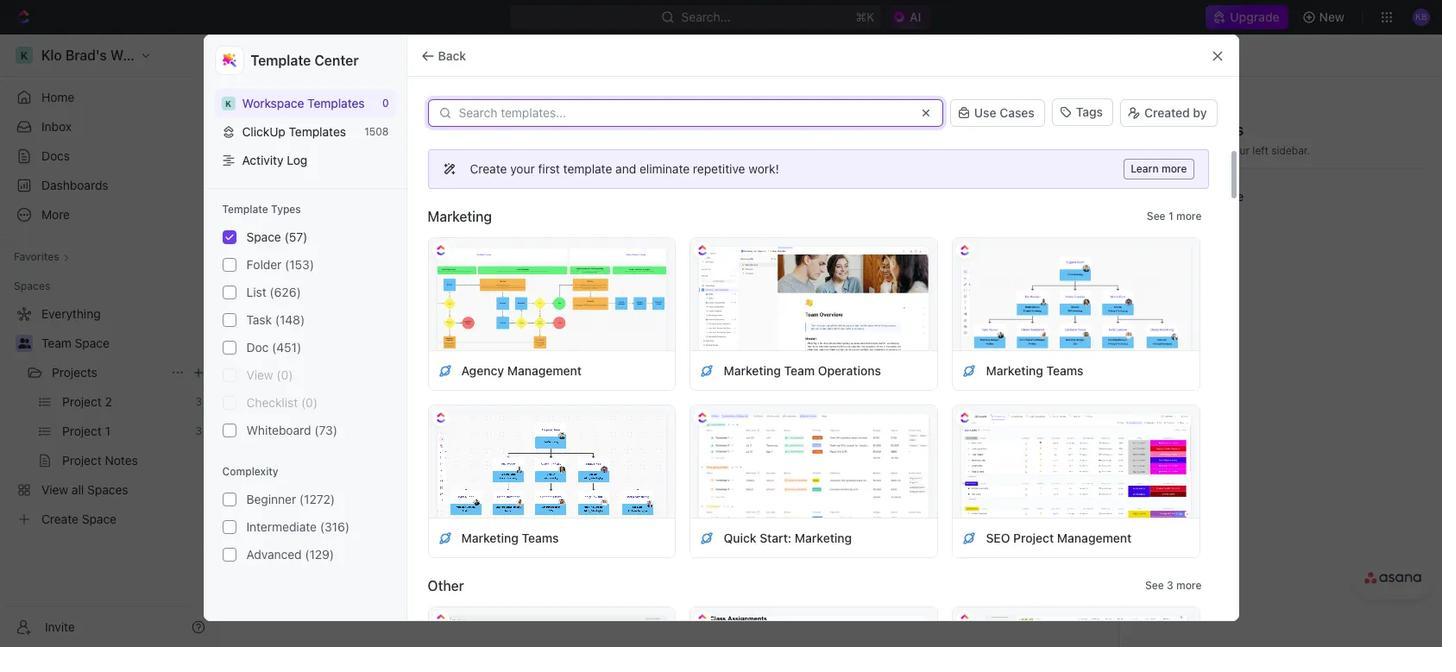 Task type: describe. For each thing, give the bounding box(es) containing it.
spaces up in
[[1193, 121, 1244, 139]]

types
[[271, 203, 301, 216]]

task
[[246, 313, 272, 327]]

intermediate (316)
[[246, 520, 350, 534]]

complexity
[[222, 465, 279, 478]]

template center
[[251, 53, 359, 68]]

docs link
[[7, 142, 212, 170]]

team space, , element
[[1144, 186, 1165, 207]]

1 vertical spatial all spaces
[[259, 114, 377, 142]]

your inside visible spaces spaces shown in your left sidebar.
[[1228, 144, 1250, 157]]

beginner (1272)
[[246, 492, 335, 507]]

2 vertical spatial all
[[634, 354, 646, 367]]

user group image
[[18, 338, 31, 349]]

more for other
[[1177, 579, 1202, 592]]

created by button
[[1121, 99, 1218, 127]]

space inside button
[[1048, 122, 1082, 136]]

use cases button
[[950, 98, 1045, 129]]

center
[[315, 53, 359, 68]]

new for new
[[1320, 9, 1345, 24]]

seo
[[986, 530, 1010, 545]]

back button
[[414, 42, 477, 69]]

log
[[287, 153, 308, 167]]

doc
[[246, 340, 269, 355]]

(316)
[[320, 520, 350, 534]]

(73)
[[315, 423, 338, 438]]

use cases
[[975, 105, 1035, 120]]

upgrade
[[1230, 9, 1280, 24]]

spaces inside "sidebar" navigation
[[14, 280, 50, 293]]

quick start: marketing
[[724, 530, 852, 545]]

all spaces joined
[[634, 354, 718, 367]]

workspace
[[242, 96, 304, 110]]

visible spaces spaces shown in your left sidebar.
[[1144, 121, 1311, 157]]

create
[[470, 161, 507, 176]]

marketing team operations
[[724, 363, 881, 378]]

see for marketing
[[1147, 210, 1166, 223]]

folder
[[246, 257, 282, 272]]

favorites
[[14, 250, 59, 263]]

spaces left joined
[[649, 354, 685, 367]]

folder (153)
[[246, 257, 314, 272]]

1508
[[365, 125, 389, 138]]

see for other
[[1145, 579, 1164, 592]]

(153)
[[285, 257, 314, 272]]

list (626)
[[246, 285, 301, 300]]

cases
[[1000, 105, 1035, 120]]

learn more link
[[1124, 159, 1194, 180]]

(0) for view (0)
[[277, 368, 293, 382]]

learn more
[[1131, 162, 1187, 175]]

invite
[[45, 619, 75, 634]]

search...
[[682, 9, 731, 24]]

k
[[225, 98, 231, 108]]

space up folder at the top left of the page
[[246, 230, 281, 244]]

see 1 more
[[1147, 210, 1202, 223]]

checklist (0)
[[246, 395, 318, 410]]

team space inside "sidebar" navigation
[[41, 336, 110, 350]]

0 horizontal spatial management
[[507, 363, 582, 378]]

template for template center
[[251, 53, 311, 68]]

repetitive
[[693, 161, 745, 176]]

space inside tree
[[75, 336, 110, 350]]

beginner
[[246, 492, 296, 507]]

new space
[[1020, 122, 1082, 136]]

sidebar navigation
[[0, 35, 220, 647]]

tags button
[[1052, 98, 1114, 126]]

learn
[[1131, 162, 1159, 175]]

projects link
[[52, 359, 164, 387]]

1 horizontal spatial team space
[[1175, 189, 1244, 204]]

1 vertical spatial all
[[259, 114, 288, 142]]

(1272)
[[300, 492, 335, 507]]

workspace templates
[[242, 96, 365, 110]]

seo project management
[[986, 530, 1132, 545]]

by
[[1193, 105, 1207, 120]]

dashboards
[[41, 178, 108, 193]]

clickup
[[242, 124, 286, 139]]

team inside the team space link
[[41, 336, 71, 350]]

projects
[[52, 365, 97, 380]]

tags
[[1076, 104, 1103, 119]]

whiteboard (73)
[[246, 423, 338, 438]]

1 vertical spatial teams
[[522, 530, 559, 545]]

create your first template and eliminate repetitive work!
[[470, 161, 779, 176]]

created by button
[[1121, 99, 1218, 127]]

sidebar.
[[1272, 144, 1311, 157]]

(57)
[[285, 230, 308, 244]]

view (0)
[[246, 368, 293, 382]]



Task type: vqa. For each thing, say whether or not it's contained in the screenshot.
REFERENCES
no



Task type: locate. For each thing, give the bounding box(es) containing it.
1 vertical spatial new
[[1020, 122, 1045, 136]]

(626)
[[270, 285, 301, 300]]

tags button
[[1052, 98, 1114, 128]]

inbox link
[[7, 113, 212, 141]]

(129)
[[305, 547, 334, 562]]

see left 3
[[1145, 579, 1164, 592]]

2 horizontal spatial team
[[1175, 189, 1206, 204]]

0 vertical spatial templates
[[307, 96, 365, 110]]

0 horizontal spatial teams
[[522, 530, 559, 545]]

1 vertical spatial see
[[1145, 579, 1164, 592]]

templates for clickup templates
[[289, 124, 346, 139]]

1 horizontal spatial management
[[1057, 530, 1132, 545]]

template types
[[222, 203, 301, 216]]

Beginner (1272) checkbox
[[222, 493, 236, 507]]

visible
[[1144, 121, 1190, 139]]

2 vertical spatial more
[[1177, 579, 1202, 592]]

0 horizontal spatial marketing teams
[[461, 530, 559, 545]]

activity
[[242, 153, 284, 167]]

start:
[[760, 530, 792, 545]]

template left types
[[222, 203, 268, 216]]

see left 1
[[1147, 210, 1166, 223]]

all up 'workspace'
[[255, 47, 269, 62]]

Search templates... text field
[[459, 106, 909, 120]]

team right user group icon on the left bottom
[[41, 336, 71, 350]]

0
[[382, 97, 389, 110]]

0 vertical spatial all
[[255, 47, 269, 62]]

management right agency
[[507, 363, 582, 378]]

tree containing team space
[[7, 300, 212, 534]]

templates for workspace templates
[[307, 96, 365, 110]]

0 vertical spatial marketing teams
[[986, 363, 1084, 378]]

management
[[507, 363, 582, 378], [1057, 530, 1132, 545]]

template for template types
[[222, 203, 268, 216]]

home link
[[7, 84, 212, 111]]

1 horizontal spatial (0)
[[301, 395, 318, 410]]

favorites button
[[7, 247, 77, 268]]

your
[[1228, 144, 1250, 157], [510, 161, 535, 176]]

team space
[[1175, 189, 1244, 204], [41, 336, 110, 350]]

view
[[246, 368, 273, 382]]

templates down center
[[307, 96, 365, 110]]

more right learn
[[1162, 162, 1187, 175]]

more right 3
[[1177, 579, 1202, 592]]

0 vertical spatial team
[[1175, 189, 1206, 204]]

0 vertical spatial management
[[507, 363, 582, 378]]

use
[[975, 105, 997, 120]]

operations
[[818, 363, 881, 378]]

0 horizontal spatial new
[[1020, 122, 1045, 136]]

new down cases
[[1020, 122, 1045, 136]]

back
[[438, 48, 466, 63]]

Intermediate (316) checkbox
[[222, 521, 236, 534]]

0 vertical spatial template
[[251, 53, 311, 68]]

1
[[1169, 210, 1174, 223]]

in
[[1217, 144, 1226, 157]]

new right upgrade
[[1320, 9, 1345, 24]]

0 horizontal spatial team space
[[41, 336, 110, 350]]

3
[[1167, 579, 1174, 592]]

0 horizontal spatial team
[[41, 336, 71, 350]]

task (148)
[[246, 313, 305, 327]]

created by
[[1145, 105, 1207, 120]]

team left operations
[[784, 363, 815, 378]]

1 vertical spatial more
[[1177, 210, 1202, 223]]

1 vertical spatial team
[[41, 336, 71, 350]]

all down 'workspace'
[[259, 114, 288, 142]]

clickup templates
[[242, 124, 346, 139]]

1 vertical spatial template
[[222, 203, 268, 216]]

spaces
[[272, 47, 313, 62], [294, 114, 377, 142], [1193, 121, 1244, 139], [1144, 144, 1180, 157], [14, 280, 50, 293], [649, 354, 685, 367]]

new button
[[1295, 3, 1355, 31]]

team
[[1175, 189, 1206, 204], [41, 336, 71, 350], [784, 363, 815, 378]]

template up 'workspace'
[[251, 53, 311, 68]]

None checkbox
[[222, 313, 236, 327]]

0 vertical spatial (0)
[[277, 368, 293, 382]]

0 vertical spatial all spaces
[[255, 47, 313, 62]]

1 vertical spatial your
[[510, 161, 535, 176]]

project
[[1014, 530, 1054, 545]]

Advanced (129) checkbox
[[222, 548, 236, 562]]

templates up 'activity log' button
[[289, 124, 346, 139]]

more right 1
[[1177, 210, 1202, 223]]

(451)
[[272, 340, 301, 355]]

space down in
[[1209, 189, 1244, 204]]

new space button
[[994, 116, 1093, 143]]

0 vertical spatial see
[[1147, 210, 1166, 223]]

list
[[246, 285, 266, 300]]

spaces left center
[[272, 47, 313, 62]]

0 horizontal spatial (0)
[[277, 368, 293, 382]]

new for new space
[[1020, 122, 1045, 136]]

⌘k
[[856, 9, 875, 24]]

new inside button
[[1020, 122, 1045, 136]]

team space up projects
[[41, 336, 110, 350]]

0 vertical spatial your
[[1228, 144, 1250, 157]]

tree
[[7, 300, 212, 534]]

None checkbox
[[222, 231, 236, 244], [222, 258, 236, 272], [222, 286, 236, 300], [222, 341, 236, 355], [222, 369, 236, 382], [222, 396, 236, 410], [222, 424, 236, 438], [222, 231, 236, 244], [222, 258, 236, 272], [222, 286, 236, 300], [222, 341, 236, 355], [222, 369, 236, 382], [222, 396, 236, 410], [222, 424, 236, 438]]

other
[[428, 578, 464, 594]]

doc (451)
[[246, 340, 301, 355]]

template
[[251, 53, 311, 68], [222, 203, 268, 216]]

spaces down the favorites
[[14, 280, 50, 293]]

see 3 more
[[1145, 579, 1202, 592]]

1 horizontal spatial marketing teams
[[986, 363, 1084, 378]]

use cases button
[[950, 99, 1045, 127]]

(0) for checklist (0)
[[301, 395, 318, 410]]

1 horizontal spatial your
[[1228, 144, 1250, 157]]

advanced
[[246, 547, 302, 562]]

1 vertical spatial templates
[[289, 124, 346, 139]]

1 horizontal spatial team
[[784, 363, 815, 378]]

klo brad's workspace, , element
[[221, 96, 235, 110]]

all spaces down workspace templates at the left top of the page
[[259, 114, 377, 142]]

and
[[616, 161, 636, 176]]

1 vertical spatial management
[[1057, 530, 1132, 545]]

inbox
[[41, 119, 72, 134]]

0 vertical spatial more
[[1162, 162, 1187, 175]]

marketing
[[428, 209, 492, 224], [724, 363, 781, 378], [986, 363, 1044, 378], [461, 530, 519, 545], [795, 530, 852, 545]]

(0) up (73) at the left bottom of page
[[301, 395, 318, 410]]

advanced (129)
[[246, 547, 334, 562]]

2 vertical spatial team
[[784, 363, 815, 378]]

space down tags
[[1048, 122, 1082, 136]]

upgrade link
[[1206, 5, 1289, 29]]

work!
[[749, 161, 779, 176]]

all spaces up 'workspace'
[[255, 47, 313, 62]]

team space up see 1 more
[[1175, 189, 1244, 204]]

1 horizontal spatial new
[[1320, 9, 1345, 24]]

shown
[[1183, 144, 1214, 157]]

template
[[563, 161, 612, 176]]

whiteboard
[[246, 423, 311, 438]]

0 horizontal spatial your
[[510, 161, 535, 176]]

1 vertical spatial (0)
[[301, 395, 318, 410]]

0 vertical spatial new
[[1320, 9, 1345, 24]]

team up see 1 more
[[1175, 189, 1206, 204]]

see
[[1147, 210, 1166, 223], [1145, 579, 1164, 592]]

more for marketing
[[1177, 210, 1202, 223]]

(148)
[[275, 313, 305, 327]]

spaces down workspace templates at the left top of the page
[[294, 114, 377, 142]]

0 vertical spatial teams
[[1047, 363, 1084, 378]]

quick
[[724, 530, 757, 545]]

new inside 'button'
[[1320, 9, 1345, 24]]

spaces up learn more
[[1144, 144, 1180, 157]]

left
[[1253, 144, 1269, 157]]

first
[[538, 161, 560, 176]]

team space link
[[41, 330, 209, 357]]

home
[[41, 90, 74, 104]]

eliminate
[[640, 161, 690, 176]]

management right project in the bottom right of the page
[[1057, 530, 1132, 545]]

teams
[[1047, 363, 1084, 378], [522, 530, 559, 545]]

docs
[[41, 148, 70, 163]]

space up projects link
[[75, 336, 110, 350]]

created
[[1145, 105, 1190, 120]]

agency
[[461, 363, 504, 378]]

see 3 more button
[[1139, 576, 1209, 597]]

intermediate
[[246, 520, 317, 534]]

all left joined
[[634, 354, 646, 367]]

1 vertical spatial marketing teams
[[461, 530, 559, 545]]

space
[[1048, 122, 1082, 136], [1209, 189, 1244, 204], [246, 230, 281, 244], [75, 336, 110, 350]]

1 vertical spatial team space
[[41, 336, 110, 350]]

space (57)
[[246, 230, 308, 244]]

your left first
[[510, 161, 535, 176]]

activity log
[[242, 153, 308, 167]]

all
[[255, 47, 269, 62], [259, 114, 288, 142], [634, 354, 646, 367]]

1 horizontal spatial teams
[[1047, 363, 1084, 378]]

(0) right view
[[277, 368, 293, 382]]

your right in
[[1228, 144, 1250, 157]]

new
[[1320, 9, 1345, 24], [1020, 122, 1045, 136]]

0 vertical spatial team space
[[1175, 189, 1244, 204]]

all spaces
[[255, 47, 313, 62], [259, 114, 377, 142]]

tree inside "sidebar" navigation
[[7, 300, 212, 534]]

joined
[[688, 354, 718, 367]]



